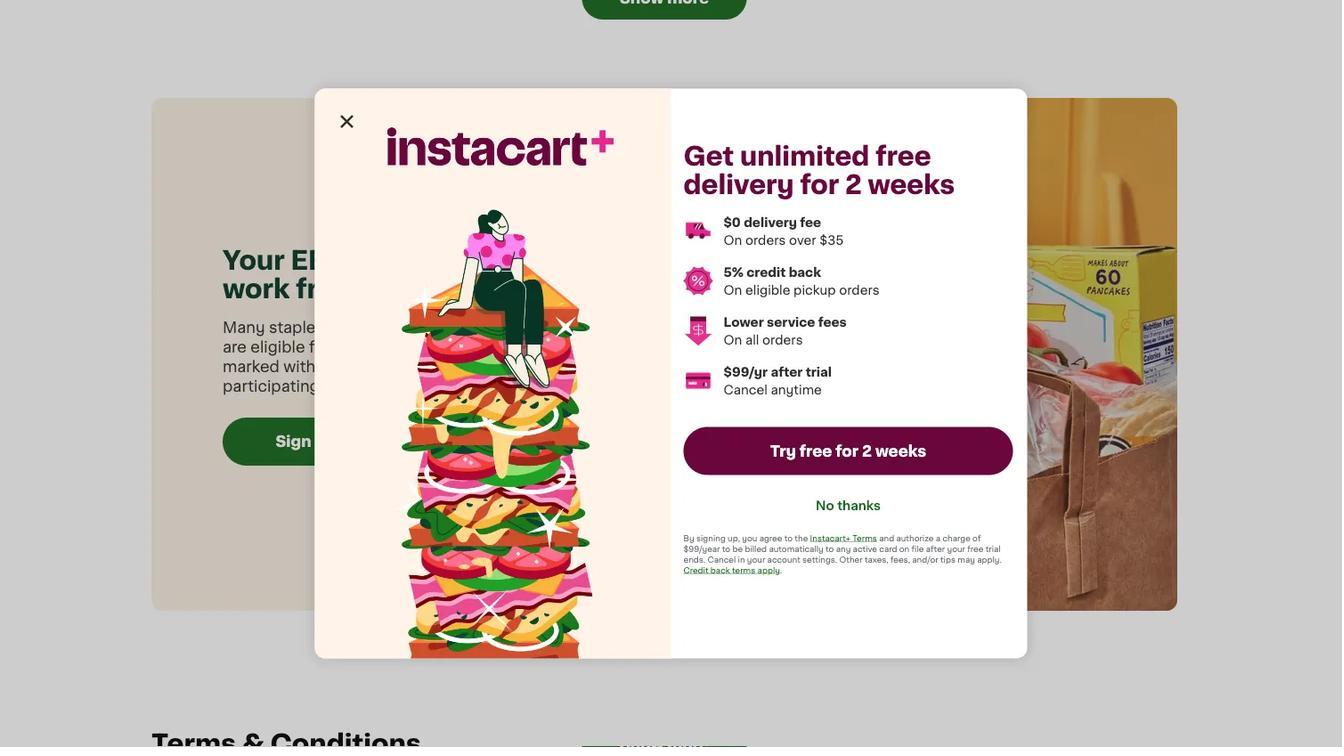 Task type: vqa. For each thing, say whether or not it's contained in the screenshot.
the top dry
no



Task type: locate. For each thing, give the bounding box(es) containing it.
orders inside lower service fees on all orders
[[763, 334, 803, 346]]

0 vertical spatial weeks
[[868, 172, 955, 197]]

1 vertical spatial on
[[724, 284, 742, 296]]

1 vertical spatial back
[[711, 567, 730, 575]]

0 vertical spatial delivery
[[684, 172, 794, 197]]

0 vertical spatial cancel
[[724, 383, 768, 396]]

2 down unlimited
[[845, 172, 862, 197]]

no
[[816, 499, 834, 512]]

infographic image image
[[665, 98, 1178, 611]]

over
[[789, 234, 817, 246]]

for up the an
[[309, 340, 330, 355]]

cancel inside $99/yr after trial cancel anytime
[[724, 383, 768, 396]]

free inside by signing up, you agree to the instacart+ terms and authorize a charge of $99/year to be billed automatically to any active card on file after your free trial ends. cancel in your account settings. other taxes, fees, and/or tips may apply. credit back terms apply .
[[968, 545, 984, 553]]

$35
[[820, 234, 844, 246]]

back
[[789, 266, 821, 278], [711, 567, 730, 575]]

by signing up, you agree to the instacart+ terms and authorize a charge of $99/year to be billed automatically to any active card on file after your free trial ends. cancel in your account settings. other taxes, fees, and/or tips may apply. credit back terms apply .
[[684, 534, 1002, 575]]

0 vertical spatial ebt
[[291, 248, 345, 273]]

for inside get unlimited free delivery for 2 weeks
[[800, 172, 839, 197]]

delivery
[[684, 172, 794, 197], [744, 216, 797, 228]]

with
[[284, 359, 316, 375]]

1 vertical spatial ebt
[[334, 340, 363, 355]]

0 horizontal spatial back
[[711, 567, 730, 575]]

are down many
[[223, 340, 247, 355]]

try
[[770, 444, 796, 459]]

cancel up credit back terms apply link
[[708, 556, 736, 564]]

to left the be
[[722, 545, 731, 553]]

eligible inside 'many staple foods and non-alcoholic beverages are eligible for ebt snap. these products are marked with an 'ebt' label when browsing at participating stores.'
[[251, 340, 305, 355]]

trial up anytime
[[806, 366, 832, 378]]

get unlimited free delivery for 2 weeks
[[684, 143, 955, 197]]

0 horizontal spatial after
[[771, 366, 803, 378]]

ebt down foods
[[334, 340, 363, 355]]

0 horizontal spatial and
[[367, 320, 396, 335]]

and up the snap. at the top left of page
[[367, 320, 396, 335]]

1 vertical spatial free
[[800, 444, 832, 459]]

orders up fees
[[839, 284, 880, 296]]

your down charge
[[947, 545, 966, 553]]

trial up apply.
[[986, 545, 1001, 553]]

weeks inside get unlimited free delivery for 2 weeks
[[868, 172, 955, 197]]

on for 5% credit back on eligible pickup orders
[[724, 284, 742, 296]]

try free for 2 weeks
[[770, 444, 927, 459]]

0 vertical spatial eligible
[[746, 284, 791, 296]]

1 vertical spatial eligible
[[251, 340, 305, 355]]

and inside 'many staple foods and non-alcoholic beverages are eligible for ebt snap. these products are marked with an 'ebt' label when browsing at participating stores.'
[[367, 320, 396, 335]]

apply
[[758, 567, 780, 575]]

1 horizontal spatial trial
[[986, 545, 1001, 553]]

non-
[[400, 320, 435, 335]]

tips
[[941, 556, 956, 564]]

to down instacart+
[[826, 545, 834, 553]]

for down unlimited
[[800, 172, 839, 197]]

to left the
[[785, 534, 793, 543]]

trial
[[806, 366, 832, 378], [986, 545, 1001, 553]]

settings.
[[803, 556, 838, 564]]

trial inside by signing up, you agree to the instacart+ terms and authorize a charge of $99/year to be billed automatically to any active card on file after your free trial ends. cancel in your account settings. other taxes, fees, and/or tips may apply. credit back terms apply .
[[986, 545, 1001, 553]]

free
[[876, 143, 931, 169], [800, 444, 832, 459], [968, 545, 984, 553]]

2 are from the left
[[539, 340, 563, 355]]

1 vertical spatial cancel
[[708, 556, 736, 564]]

1 horizontal spatial your
[[947, 545, 966, 553]]

to
[[785, 534, 793, 543], [722, 545, 731, 553], [826, 545, 834, 553]]

orders up credit
[[746, 234, 786, 246]]

1 vertical spatial for
[[309, 340, 330, 355]]

0 vertical spatial orders
[[746, 234, 786, 246]]

weeks inside try free for 2 weeks button
[[876, 444, 927, 459]]

for up the no thanks button
[[836, 444, 859, 459]]

and inside by signing up, you agree to the instacart+ terms and authorize a charge of $99/year to be billed automatically to any active card on file after your free trial ends. cancel in your account settings. other taxes, fees, and/or tips may apply. credit back terms apply .
[[879, 534, 894, 543]]

card
[[880, 545, 897, 553]]

after inside $99/yr after trial cancel anytime
[[771, 366, 803, 378]]

1 horizontal spatial after
[[926, 545, 945, 553]]

instacart+ terms link
[[810, 534, 877, 543]]

get unlimited free delivery for 2 weeks dialog
[[315, 89, 1028, 659]]

delivery up the over
[[744, 216, 797, 228]]

after
[[771, 366, 803, 378], [926, 545, 945, 553]]

on
[[724, 234, 742, 246], [724, 284, 742, 296], [724, 334, 742, 346]]

0 vertical spatial 2
[[845, 172, 862, 197]]

'ebt'
[[342, 359, 381, 375]]

beverages
[[508, 320, 587, 335]]

after up anytime
[[771, 366, 803, 378]]

$99/year
[[684, 545, 720, 553]]

eligible down credit
[[746, 284, 791, 296]]

2 vertical spatial for
[[836, 444, 859, 459]]

1 vertical spatial 2
[[862, 444, 872, 459]]

0 vertical spatial your
[[947, 545, 966, 553]]

1 horizontal spatial are
[[539, 340, 563, 355]]

active
[[853, 545, 877, 553]]

on inside "5% credit back on eligible pickup orders"
[[724, 284, 742, 296]]

0 horizontal spatial are
[[223, 340, 247, 355]]

for
[[800, 172, 839, 197], [309, 340, 330, 355], [836, 444, 859, 459]]

1 vertical spatial trial
[[986, 545, 1001, 553]]

eligible down staple
[[251, 340, 305, 355]]

1 horizontal spatial eligible
[[746, 284, 791, 296]]

2 vertical spatial on
[[724, 334, 742, 346]]

account
[[768, 556, 801, 564]]

1 horizontal spatial back
[[789, 266, 821, 278]]

on left all
[[724, 334, 742, 346]]

of
[[973, 534, 981, 543]]

no thanks
[[816, 499, 881, 512]]

1 are from the left
[[223, 340, 247, 355]]

0 vertical spatial trial
[[806, 366, 832, 378]]

lower
[[724, 316, 764, 328]]

orders down service
[[763, 334, 803, 346]]

0 vertical spatial for
[[800, 172, 839, 197]]

0 horizontal spatial eligible
[[251, 340, 305, 355]]

1 horizontal spatial and
[[879, 534, 894, 543]]

on inside $0 delivery fee on orders over $35
[[724, 234, 742, 246]]

2 vertical spatial orders
[[763, 334, 803, 346]]

0 vertical spatial on
[[724, 234, 742, 246]]

2 on from the top
[[724, 284, 742, 296]]

1 vertical spatial your
[[747, 556, 765, 564]]

ends.
[[684, 556, 706, 564]]

anytime
[[771, 383, 822, 396]]

ebt inside 'many staple foods and non-alcoholic beverages are eligible for ebt snap. these products are marked with an 'ebt' label when browsing at participating stores.'
[[334, 340, 363, 355]]

5% credit back on eligible pickup orders
[[724, 266, 880, 296]]

terms
[[732, 567, 756, 575]]

0 horizontal spatial your
[[747, 556, 765, 564]]

on for $0 delivery fee on orders over $35
[[724, 234, 742, 246]]

1 on from the top
[[724, 234, 742, 246]]

credit
[[684, 567, 709, 575]]

1 vertical spatial weeks
[[876, 444, 927, 459]]

0 vertical spatial after
[[771, 366, 803, 378]]

back left terms
[[711, 567, 730, 575]]

0 vertical spatial back
[[789, 266, 821, 278]]

credit back terms apply link
[[684, 567, 780, 575]]

and up card
[[879, 534, 894, 543]]

your ebt snap funds now work from home
[[223, 248, 576, 302]]

browsing
[[470, 359, 540, 375]]

at
[[544, 359, 559, 375]]

2 vertical spatial free
[[968, 545, 984, 553]]

authorize
[[897, 534, 934, 543]]

your down "billed"
[[747, 556, 765, 564]]

and
[[367, 320, 396, 335], [879, 534, 894, 543]]

2 inside get unlimited free delivery for 2 weeks
[[845, 172, 862, 197]]

eligible
[[746, 284, 791, 296], [251, 340, 305, 355]]

1 vertical spatial after
[[926, 545, 945, 553]]

delivery up $0
[[684, 172, 794, 197]]

all
[[746, 334, 759, 346]]

1 vertical spatial delivery
[[744, 216, 797, 228]]

2
[[845, 172, 862, 197], [862, 444, 872, 459]]

are up at
[[539, 340, 563, 355]]

are
[[223, 340, 247, 355], [539, 340, 563, 355]]

2 up thanks at right bottom
[[862, 444, 872, 459]]

ebt up "from"
[[291, 248, 345, 273]]

lower service fees on all orders
[[724, 316, 847, 346]]

now
[[519, 248, 576, 273]]

orders
[[746, 234, 786, 246], [839, 284, 880, 296], [763, 334, 803, 346]]

1 horizontal spatial free
[[876, 143, 931, 169]]

apply.
[[977, 556, 1002, 564]]

back up pickup
[[789, 266, 821, 278]]

3 on from the top
[[724, 334, 742, 346]]

ebt
[[291, 248, 345, 273], [334, 340, 363, 355]]

snap.
[[367, 340, 413, 355]]

staple
[[269, 320, 316, 335]]

on
[[900, 545, 910, 553]]

fee
[[800, 216, 822, 228]]

0 horizontal spatial free
[[800, 444, 832, 459]]

0 vertical spatial and
[[367, 320, 396, 335]]

ebt inside your ebt snap funds now work from home
[[291, 248, 345, 273]]

automatically
[[769, 545, 824, 553]]

2 horizontal spatial free
[[968, 545, 984, 553]]

be
[[733, 545, 743, 553]]

0 vertical spatial free
[[876, 143, 931, 169]]

weeks
[[868, 172, 955, 197], [876, 444, 927, 459]]

agree
[[760, 534, 783, 543]]

after down a
[[926, 545, 945, 553]]

1 vertical spatial and
[[879, 534, 894, 543]]

on down $0
[[724, 234, 742, 246]]

cancel down $99/yr
[[724, 383, 768, 396]]

on inside lower service fees on all orders
[[724, 334, 742, 346]]

1 vertical spatial orders
[[839, 284, 880, 296]]

other
[[840, 556, 863, 564]]

no thanks button
[[684, 497, 1013, 514]]

label
[[385, 359, 421, 375]]

0 horizontal spatial trial
[[806, 366, 832, 378]]

on down 5%
[[724, 284, 742, 296]]



Task type: describe. For each thing, give the bounding box(es) containing it.
.
[[780, 567, 782, 575]]

service
[[767, 316, 816, 328]]

back inside by signing up, you agree to the instacart+ terms and authorize a charge of $99/year to be billed automatically to any active card on file after your free trial ends. cancel in your account settings. other taxes, fees, and/or tips may apply. credit back terms apply .
[[711, 567, 730, 575]]

eligible inside "5% credit back on eligible pickup orders"
[[746, 284, 791, 296]]

sign
[[276, 434, 311, 449]]

file
[[912, 545, 924, 553]]

marked
[[223, 359, 280, 375]]

foods
[[320, 320, 363, 335]]

back inside "5% credit back on eligible pickup orders"
[[789, 266, 821, 278]]

by
[[684, 534, 695, 543]]

0 horizontal spatial to
[[722, 545, 731, 553]]

you
[[742, 534, 757, 543]]

credit
[[747, 266, 786, 278]]

cancel inside by signing up, you agree to the instacart+ terms and authorize a charge of $99/year to be billed automatically to any active card on file after your free trial ends. cancel in your account settings. other taxes, fees, and/or tips may apply. credit back terms apply .
[[708, 556, 736, 564]]

an
[[319, 359, 338, 375]]

on for lower service fees on all orders
[[724, 334, 742, 346]]

delivery inside $0 delivery fee on orders over $35
[[744, 216, 797, 228]]

stores.
[[323, 379, 375, 394]]

the
[[795, 534, 808, 543]]

after inside by signing up, you agree to the instacart+ terms and authorize a charge of $99/year to be billed automatically to any active card on file after your free trial ends. cancel in your account settings. other taxes, fees, and/or tips may apply. credit back terms apply .
[[926, 545, 945, 553]]

2 horizontal spatial to
[[826, 545, 834, 553]]

from
[[296, 277, 361, 302]]

thanks
[[837, 499, 881, 512]]

fees
[[818, 316, 847, 328]]

try free for 2 weeks button
[[684, 427, 1013, 475]]

instacart+
[[810, 534, 851, 543]]

5%
[[724, 266, 744, 278]]

up,
[[728, 534, 740, 543]]

$99/yr
[[724, 366, 768, 378]]

1 horizontal spatial to
[[785, 534, 793, 543]]

in
[[738, 556, 745, 564]]

these
[[416, 340, 463, 355]]

products
[[467, 340, 536, 355]]

alcoholic
[[435, 320, 504, 335]]

participating
[[223, 379, 320, 394]]

orders inside $0 delivery fee on orders over $35
[[746, 234, 786, 246]]

terms
[[853, 534, 877, 543]]

and/or
[[912, 556, 939, 564]]

taxes,
[[865, 556, 889, 564]]

up
[[315, 434, 335, 449]]

free inside button
[[800, 444, 832, 459]]

fees,
[[891, 556, 910, 564]]

snap
[[351, 248, 428, 273]]

delivery inside get unlimited free delivery for 2 weeks
[[684, 172, 794, 197]]

for inside button
[[836, 444, 859, 459]]

may
[[958, 556, 975, 564]]

charge
[[943, 534, 971, 543]]

when
[[425, 359, 466, 375]]

any
[[836, 545, 851, 553]]

home
[[367, 277, 445, 302]]

pickup
[[794, 284, 836, 296]]

$0
[[724, 216, 741, 228]]

orders inside "5% credit back on eligible pickup orders"
[[839, 284, 880, 296]]

billed
[[745, 545, 767, 553]]

trial inside $99/yr after trial cancel anytime
[[806, 366, 832, 378]]

for inside 'many staple foods and non-alcoholic beverages are eligible for ebt snap. these products are marked with an 'ebt' label when browsing at participating stores.'
[[309, 340, 330, 355]]

many staple foods and non-alcoholic beverages are eligible for ebt snap. these products are marked with an 'ebt' label when browsing at participating stores.
[[223, 320, 591, 394]]

signing
[[697, 534, 726, 543]]

get
[[684, 143, 734, 169]]

2 inside button
[[862, 444, 872, 459]]

$99/yr after trial cancel anytime
[[724, 366, 832, 396]]

unlimited
[[740, 143, 870, 169]]

sign up button
[[223, 418, 388, 466]]

free inside get unlimited free delivery for 2 weeks
[[876, 143, 931, 169]]

a
[[936, 534, 941, 543]]

work
[[223, 277, 290, 302]]

funds
[[434, 248, 513, 273]]

your
[[223, 248, 285, 273]]

sign up
[[276, 434, 335, 449]]

$0 delivery fee on orders over $35
[[724, 216, 844, 246]]

many
[[223, 320, 265, 335]]



